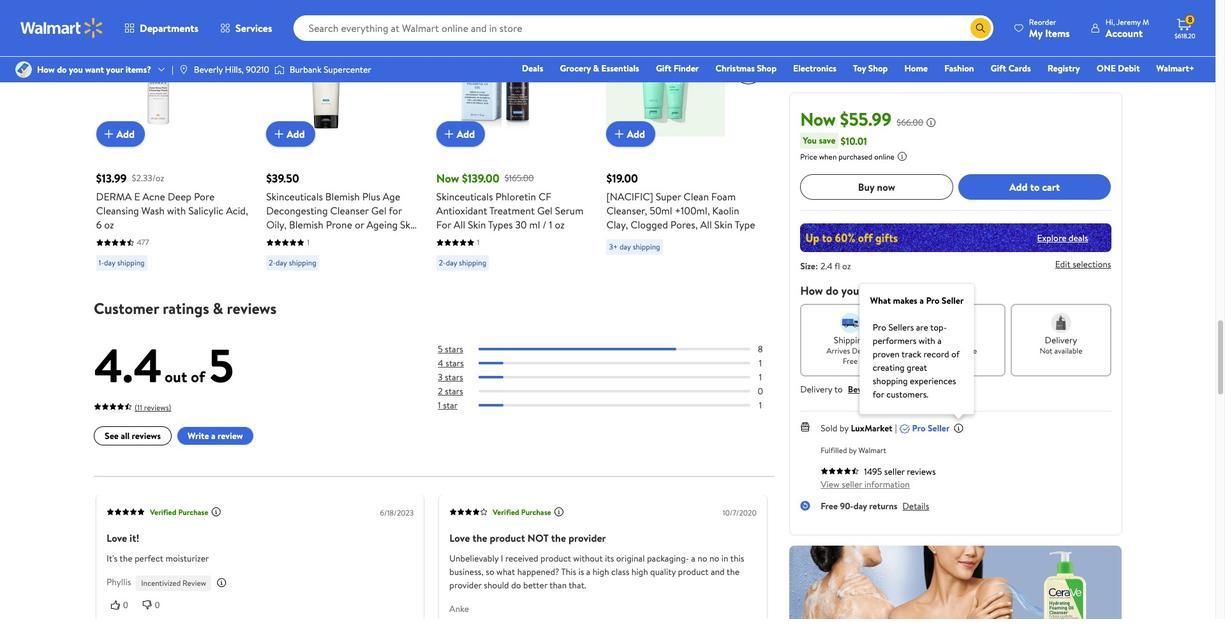 Task type: vqa. For each thing, say whether or not it's contained in the screenshot.
UP to the left
no



Task type: describe. For each thing, give the bounding box(es) containing it.
& inside grocery & essentials link
[[593, 62, 599, 75]]

2
[[438, 385, 443, 398]]

edit selections
[[1056, 258, 1112, 271]]

of inside "pro sellers are top- performers with a proven track record of creating great shopping experiences for customers."
[[952, 348, 960, 361]]

oz inside $39.50 skinceuticals blemish plus age decongesting cleanser gel for oily, blemish prone or ageing skin 240 ml / 8 oz
[[314, 232, 324, 246]]

for inside "pro sellers are top- performers with a proven track record of creating great shopping experiences for customers."
[[873, 388, 885, 401]]

1495 seller reviews
[[865, 465, 936, 478]]

phloretin
[[496, 190, 536, 204]]

3
[[438, 371, 443, 384]]

buy now button
[[801, 174, 954, 200]]

day for $139.00
[[446, 257, 457, 268]]

add for $39.50
[[287, 127, 305, 141]]

add to cart image for $39.50
[[271, 126, 287, 142]]

oz right fl on the right of the page
[[843, 260, 851, 273]]

how for how do you want your item?
[[801, 283, 823, 299]]

2- for skinceuticals
[[269, 257, 276, 268]]

derma
[[96, 190, 132, 204]]

0 horizontal spatial free
[[821, 500, 838, 513]]

$618.20
[[1175, 31, 1196, 40]]

gift cards
[[991, 62, 1031, 75]]

write a review
[[187, 430, 243, 443]]

reviews for see all reviews
[[132, 430, 161, 443]]

1 vertical spatial hills,
[[879, 383, 899, 396]]

proven
[[873, 348, 900, 361]]

0 vertical spatial seller
[[942, 294, 964, 307]]

day down view seller information
[[854, 500, 868, 513]]

delivery for not
[[1045, 334, 1078, 347]]

all inside $19.00 [nacific] super clean foam cleanser, 50ml +100ml, kaolin clay, clogged pores, all skin type
[[701, 218, 712, 232]]

0 horizontal spatial 90210
[[246, 63, 269, 76]]

treatment
[[490, 204, 535, 218]]

verified purchase for the
[[493, 507, 551, 518]]

4 stars
[[438, 357, 464, 370]]

items?
[[126, 63, 151, 76]]

fulfilled
[[821, 445, 848, 456]]

intent image for shipping image
[[841, 313, 861, 333]]

buy now
[[859, 180, 896, 194]]

skinceuticals inside $39.50 skinceuticals blemish plus age decongesting cleanser gel for oily, blemish prone or ageing skin 240 ml / 8 oz
[[266, 190, 323, 204]]

4
[[438, 357, 443, 370]]

stars for 3 stars
[[445, 371, 463, 384]]

product group containing $19.00
[[607, 0, 759, 276]]

age
[[383, 190, 401, 204]]

learn more about strikethrough prices image
[[927, 117, 937, 128]]

do for how do you want your items?
[[57, 63, 67, 76]]

gift for gift finder
[[656, 62, 672, 75]]

2.4
[[821, 260, 833, 273]]

want for item?
[[862, 283, 887, 299]]

your for item?
[[890, 283, 912, 299]]

add to cart image
[[101, 126, 117, 142]]

for
[[437, 218, 451, 232]]

pro for pro sellers are top- performers with a proven track record of creating great shopping experiences for customers.
[[873, 321, 887, 334]]

services button
[[209, 13, 283, 43]]

1 horizontal spatial 5
[[438, 343, 443, 356]]

1 vertical spatial product
[[540, 553, 571, 565]]

skin inside $39.50 skinceuticals blemish plus age decongesting cleanser gel for oily, blemish prone or ageing skin 240 ml / 8 oz
[[400, 218, 419, 232]]

3 add to cart image from the left
[[612, 126, 627, 142]]

track
[[902, 348, 922, 361]]

product group containing $13.99
[[96, 0, 248, 276]]

a right is
[[586, 566, 590, 579]]

incentivized review information image
[[216, 578, 226, 588]]

deep
[[168, 190, 192, 204]]

gel inside $39.50 skinceuticals blemish plus age decongesting cleanser gel for oily, blemish prone or ageing skin 240 ml / 8 oz
[[371, 204, 387, 218]]

2 horizontal spatial product
[[678, 566, 709, 579]]

product group containing $39.50
[[266, 0, 419, 276]]

/ inside now $139.00 $165.00 skinceuticals phloretin cf antioxidant treatment gel serum for all skin types 30 ml / 1 oz
[[543, 218, 547, 232]]

it's
[[106, 553, 117, 565]]

reorder my items
[[1030, 16, 1070, 40]]

/ inside $39.50 skinceuticals blemish plus age decongesting cleanser gel for oily, blemish prone or ageing skin 240 ml / 8 oz
[[300, 232, 304, 246]]

next slide for products you may also like list image
[[734, 54, 764, 84]]

purchased
[[839, 151, 873, 162]]

free inside shipping arrives dec 19 free
[[843, 356, 858, 366]]

the inside unbelievably i received product without its original packaging- a no no in this business, so what happened? this is a high class high quality product and the provider should do better than that.
[[727, 566, 740, 579]]

$139.00
[[462, 170, 500, 186]]

the right it's
[[119, 553, 132, 565]]

a right write
[[211, 430, 215, 443]]

see
[[104, 430, 118, 443]]

ageing
[[367, 218, 398, 232]]

0 for 2nd the 0 "button" from right
[[123, 600, 128, 611]]

add for now
[[457, 127, 475, 141]]

fashion link
[[939, 61, 980, 75]]

shop for christmas shop
[[757, 62, 777, 75]]

deals link
[[516, 61, 549, 75]]

want for items?
[[85, 63, 104, 76]]

progress bar for 2 stars
[[479, 390, 750, 393]]

of inside 4.4 out of 5
[[191, 366, 205, 388]]

departments
[[140, 21, 199, 35]]

not for pickup
[[935, 345, 948, 356]]

day for skinceuticals
[[276, 257, 287, 268]]

all inside now $139.00 $165.00 skinceuticals phloretin cf antioxidant treatment gel serum for all skin types 30 ml / 1 oz
[[454, 218, 466, 232]]

1 vertical spatial seller
[[928, 422, 950, 435]]

shipping down clogged
[[633, 241, 661, 252]]

add inside 'button'
[[1010, 180, 1028, 194]]

how for how do you want your items?
[[37, 63, 55, 76]]

hi, jeremy m account
[[1106, 16, 1150, 40]]

details button
[[903, 500, 930, 513]]

to for delivery
[[835, 383, 843, 396]]

top-
[[931, 321, 947, 334]]

experiences
[[910, 375, 957, 388]]

better
[[523, 579, 547, 592]]

grocery
[[560, 62, 591, 75]]

477
[[137, 237, 149, 248]]

Search search field
[[293, 15, 994, 41]]

[nacific] super clean foam cleanser, 50ml +100ml, kaolin clay, clogged pores, all skin type image
[[607, 18, 726, 137]]

1 0 button from the left
[[106, 599, 138, 612]]

jeremy
[[1117, 16, 1141, 27]]

10/7/2020
[[723, 508, 757, 519]]

with inside "pro sellers are top- performers with a proven track record of creating great shopping experiences for customers."
[[919, 335, 936, 347]]

reorder
[[1030, 16, 1057, 27]]

day for $2.33/oz
[[104, 257, 115, 268]]

its
[[605, 553, 614, 565]]

delivery for to
[[801, 383, 833, 396]]

fashion
[[945, 62, 975, 75]]

1 vertical spatial &
[[213, 297, 223, 319]]

or
[[355, 218, 364, 232]]

great
[[907, 361, 928, 374]]

$39.50 skinceuticals blemish plus age decongesting cleanser gel for oily, blemish prone or ageing skin 240 ml / 8 oz
[[266, 170, 419, 246]]

unbelievably
[[449, 553, 499, 565]]

acid,
[[226, 204, 248, 218]]

now $139.00 $165.00 skinceuticals phloretin cf antioxidant treatment gel serum for all skin types 30 ml / 1 oz
[[437, 170, 584, 232]]

customer
[[94, 297, 159, 319]]

size
[[801, 260, 816, 273]]

2- for $139.00
[[439, 257, 446, 268]]

clean
[[684, 190, 709, 204]]

pickup not available
[[935, 334, 978, 356]]

ml inside now $139.00 $165.00 skinceuticals phloretin cf antioxidant treatment gel serum for all skin types 30 ml / 1 oz
[[530, 218, 541, 232]]

ratings
[[162, 297, 209, 319]]

a inside "pro sellers are top- performers with a proven track record of creating great shopping experiences for customers."
[[938, 335, 942, 347]]

2 horizontal spatial 0
[[758, 385, 763, 398]]

toy
[[854, 62, 867, 75]]

skinceuticals phloretin cf antioxidant treatment gel serum for all skin types 30 ml / 1 oz image
[[437, 18, 555, 137]]

stars for 5 stars
[[445, 343, 463, 356]]

add button for $39.50
[[266, 121, 315, 147]]

up to sixty percent off deals. shop now. image
[[801, 223, 1112, 252]]

0 horizontal spatial product
[[490, 531, 525, 545]]

1 horizontal spatial 90210
[[901, 383, 924, 396]]

view seller information link
[[821, 478, 910, 491]]

items
[[1046, 26, 1070, 40]]

for inside $39.50 skinceuticals blemish plus age decongesting cleanser gel for oily, blemish prone or ageing skin 240 ml / 8 oz
[[389, 204, 402, 218]]

this
[[561, 566, 576, 579]]

add to cart image for now
[[442, 126, 457, 142]]

available for pickup
[[950, 345, 978, 356]]

1 horizontal spatial provider
[[568, 531, 606, 545]]

progress bar for 3 stars
[[479, 376, 750, 379]]

:
[[816, 260, 818, 273]]

gel inside now $139.00 $165.00 skinceuticals phloretin cf antioxidant treatment gel serum for all skin types 30 ml / 1 oz
[[537, 204, 553, 218]]

performers
[[873, 335, 917, 347]]

debit
[[1119, 62, 1140, 75]]

cart
[[1043, 180, 1061, 194]]

1-
[[99, 257, 104, 268]]

than
[[549, 579, 567, 592]]

2 0 button from the left
[[138, 599, 170, 612]]

pro seller info image
[[954, 423, 964, 433]]

oz inside $13.99 $2.33/oz derma e acne deep pore cleansing wash with salicylic acid, 6 oz
[[104, 218, 114, 232]]

electronics
[[794, 62, 837, 75]]

shipping
[[834, 334, 867, 347]]

fulfilled by walmart
[[821, 445, 887, 456]]

now $55.99
[[801, 107, 892, 132]]

i
[[501, 553, 503, 565]]

serum
[[555, 204, 584, 218]]

+100ml,
[[675, 204, 710, 218]]

edit
[[1056, 258, 1071, 271]]

1 horizontal spatial reviews
[[227, 297, 276, 319]]

8 for 8
[[758, 343, 763, 356]]

fl
[[835, 260, 840, 273]]

add to cart
[[1010, 180, 1061, 194]]

by for fulfilled
[[849, 445, 857, 456]]

8 inside $39.50 skinceuticals blemish plus age decongesting cleanser gel for oily, blemish prone or ageing skin 240 ml / 8 oz
[[306, 232, 312, 246]]

1 star
[[438, 399, 458, 412]]

services
[[236, 21, 272, 35]]

item?
[[915, 283, 943, 299]]

arrives
[[827, 345, 851, 356]]

burbank
[[290, 63, 322, 76]]

you
[[803, 134, 817, 147]]

now for now $55.99
[[801, 107, 836, 132]]

not
[[528, 531, 549, 545]]

stars for 2 stars
[[445, 385, 463, 398]]

0 vertical spatial beverly
[[194, 63, 223, 76]]

reviews for 1495 seller reviews
[[907, 465, 936, 478]]

you for how do you want your item?
[[842, 283, 860, 299]]



Task type: locate. For each thing, give the bounding box(es) containing it.
1 2-day shipping from the left
[[269, 257, 316, 268]]

phyllis
[[106, 576, 131, 589]]

1 horizontal spatial want
[[862, 283, 887, 299]]

gift finder link
[[650, 61, 705, 75]]

 image down departments
[[179, 64, 189, 75]]

you
[[69, 63, 83, 76], [842, 283, 860, 299]]

0 vertical spatial your
[[106, 63, 123, 76]]

add button up $39.50
[[266, 121, 315, 147]]

of
[[952, 348, 960, 361], [191, 366, 205, 388]]

add to favorites list, skinceuticals blemish plus age decongesting cleanser gel for oily, blemish prone or ageing skin 240 ml / 8 oz image
[[365, 23, 380, 39]]

explore deals
[[1038, 231, 1089, 244]]

oz inside now $139.00 $165.00 skinceuticals phloretin cf antioxidant treatment gel serum for all skin types 30 ml / 1 oz
[[555, 218, 565, 232]]

explore
[[1038, 231, 1067, 244]]

0 horizontal spatial seller
[[842, 478, 863, 491]]

4 add button from the left
[[607, 121, 656, 147]]

free
[[843, 356, 858, 366], [821, 500, 838, 513]]

0 horizontal spatial high
[[593, 566, 609, 579]]

2 progress bar from the top
[[479, 362, 750, 365]]

by for sold
[[840, 422, 849, 435]]

gel right or
[[371, 204, 387, 218]]

progress bar for 4 stars
[[479, 362, 750, 365]]

available inside delivery not available
[[1055, 345, 1083, 356]]

available for delivery
[[1055, 345, 1083, 356]]

2 all from the left
[[701, 218, 712, 232]]

all right pores,
[[701, 218, 712, 232]]

all
[[121, 430, 129, 443]]

1 verified from the left
[[150, 507, 176, 518]]

product group
[[96, 0, 248, 276], [266, 0, 419, 276], [437, 0, 589, 276], [607, 0, 759, 276]]

all right for
[[454, 218, 466, 232]]

my
[[1030, 26, 1043, 40]]

beverly down add to favorites list, derma e acne deep pore cleansing wash with salicylic acid, 6 oz icon
[[194, 63, 223, 76]]

1 no from the left
[[698, 553, 707, 565]]

1 horizontal spatial blemish
[[325, 190, 360, 204]]

1 horizontal spatial verified purchase information image
[[554, 507, 564, 517]]

with down are
[[919, 335, 936, 347]]

hi,
[[1106, 16, 1115, 27]]

how do you want your items?
[[37, 63, 151, 76]]

verified up it's the perfect moisturizer
[[150, 507, 176, 518]]

1 2- from the left
[[269, 257, 276, 268]]

1 horizontal spatial you
[[842, 283, 860, 299]]

0 vertical spatial 8
[[1189, 14, 1193, 25]]

not for delivery
[[1040, 345, 1053, 356]]

0 horizontal spatial blemish
[[289, 218, 324, 232]]

love for love the product not the provider
[[449, 531, 470, 545]]

the
[[472, 531, 487, 545], [551, 531, 566, 545], [119, 553, 132, 565], [727, 566, 740, 579]]

add for $13.99
[[117, 127, 135, 141]]

plus
[[362, 190, 380, 204]]

original
[[616, 553, 645, 565]]

0 for first the 0 "button" from the right
[[155, 600, 160, 611]]

2 2- from the left
[[439, 257, 446, 268]]

0 horizontal spatial /
[[300, 232, 304, 246]]

and
[[711, 566, 725, 579]]

to left the cart
[[1031, 180, 1040, 194]]

legal information image
[[898, 151, 908, 162]]

1 horizontal spatial love
[[449, 531, 470, 545]]

add button up $19.00
[[607, 121, 656, 147]]

product group containing now $139.00
[[437, 0, 589, 276]]

electronics link
[[788, 61, 843, 75]]

product
[[490, 531, 525, 545], [540, 553, 571, 565], [678, 566, 709, 579]]

day down for
[[446, 257, 457, 268]]

 image for burbank supercenter
[[274, 63, 285, 76]]

not inside pickup not available
[[935, 345, 948, 356]]

1 vertical spatial beverly
[[848, 383, 877, 396]]

1 horizontal spatial beverly
[[848, 383, 877, 396]]

90210 down 'services'
[[246, 63, 269, 76]]

verified purchase information image
[[211, 507, 221, 517], [554, 507, 564, 517]]

1 horizontal spatial 2-
[[439, 257, 446, 268]]

1 horizontal spatial skinceuticals
[[437, 190, 493, 204]]

this
[[730, 553, 744, 565]]

not down intent image for delivery
[[1040, 345, 1053, 356]]

1 add button from the left
[[96, 121, 145, 147]]

1 vertical spatial provider
[[449, 579, 482, 592]]

$39.50
[[266, 170, 299, 186]]

provider inside unbelievably i received product without its original packaging- a no no in this business, so what happened? this is a high class high quality product and the provider should do better than that.
[[449, 579, 482, 592]]

a
[[920, 294, 924, 307], [938, 335, 942, 347], [211, 430, 215, 443], [691, 553, 695, 565], [586, 566, 590, 579]]

do down the "walmart" image
[[57, 63, 67, 76]]

one
[[1097, 62, 1116, 75]]

 image
[[274, 63, 285, 76], [179, 64, 189, 75]]

available down intent image for delivery
[[1055, 345, 1083, 356]]

verified
[[150, 507, 176, 518], [493, 507, 519, 518]]

add button up $139.00
[[437, 121, 485, 147]]

1 product group from the left
[[96, 0, 248, 276]]

stars for 4 stars
[[445, 357, 464, 370]]

2- down 240
[[269, 257, 276, 268]]

2 skin from the left
[[468, 218, 486, 232]]

1 add to cart image from the left
[[271, 126, 287, 142]]

verified purchase information image for love the product not the provider
[[554, 507, 564, 517]]

quality
[[650, 566, 676, 579]]

0 vertical spatial |
[[172, 63, 174, 76]]

pro for pro seller
[[913, 422, 926, 435]]

2 2-day shipping from the left
[[439, 257, 487, 268]]

8 $618.20
[[1175, 14, 1196, 40]]

2-day shipping
[[269, 257, 316, 268], [439, 257, 487, 268]]

0 vertical spatial delivery
[[1045, 334, 1078, 347]]

burbank supercenter
[[290, 63, 372, 76]]

1 horizontal spatial now
[[801, 107, 836, 132]]

90210 down great
[[901, 383, 924, 396]]

/ right "30"
[[543, 218, 547, 232]]

shipping for $2.33/oz
[[117, 257, 145, 268]]

& right grocery
[[593, 62, 599, 75]]

delivery inside delivery not available
[[1045, 334, 1078, 347]]

do down what
[[511, 579, 521, 592]]

delivery not available
[[1040, 334, 1083, 356]]

0 horizontal spatial pro
[[873, 321, 887, 334]]

write a review link
[[177, 427, 254, 446]]

add up $39.50
[[287, 127, 305, 141]]

2 horizontal spatial pro
[[927, 294, 940, 307]]

1 horizontal spatial for
[[873, 388, 885, 401]]

2 high from the left
[[632, 566, 648, 579]]

2 add to cart image from the left
[[442, 126, 457, 142]]

1 vertical spatial reviews
[[132, 430, 161, 443]]

gift finder
[[656, 62, 699, 75]]

progress bar for 5 stars
[[479, 348, 750, 351]]

1 horizontal spatial hills,
[[879, 383, 899, 396]]

purchase for the
[[521, 507, 551, 518]]

2-day shipping down 240
[[269, 257, 316, 268]]

2 purchase from the left
[[521, 507, 551, 518]]

0 vertical spatial now
[[801, 107, 836, 132]]

deals
[[1069, 231, 1089, 244]]

0 horizontal spatial gift
[[656, 62, 672, 75]]

5 progress bar from the top
[[479, 404, 750, 407]]

with
[[167, 204, 186, 218], [919, 335, 936, 347]]

the down this
[[727, 566, 740, 579]]

gift for gift cards
[[991, 62, 1007, 75]]

2 verified from the left
[[493, 507, 519, 518]]

now
[[877, 180, 896, 194]]

verified for it!
[[150, 507, 176, 518]]

2 available from the left
[[1055, 345, 1083, 356]]

 image for beverly hills, 90210
[[179, 64, 189, 75]]

of down pickup
[[952, 348, 960, 361]]

$13.99 $2.33/oz derma e acne deep pore cleansing wash with salicylic acid, 6 oz
[[96, 170, 248, 232]]

how down the "walmart" image
[[37, 63, 55, 76]]

the up unbelievably
[[472, 531, 487, 545]]

1 gel from the left
[[371, 204, 387, 218]]

0 horizontal spatial shop
[[757, 62, 777, 75]]

1 vertical spatial pro
[[873, 321, 887, 334]]

2 verified purchase from the left
[[493, 507, 551, 518]]

1 horizontal spatial delivery
[[1045, 334, 1078, 347]]

0 horizontal spatial verified purchase
[[150, 507, 208, 518]]

shop right toy
[[869, 62, 888, 75]]

1 horizontal spatial  image
[[274, 63, 285, 76]]

seller
[[885, 465, 905, 478], [842, 478, 863, 491]]

supercenter
[[324, 63, 372, 76]]

super
[[656, 190, 681, 204]]

stars right the 3
[[445, 371, 463, 384]]

1 vertical spatial of
[[191, 366, 205, 388]]

available down the intent image for pickup
[[950, 345, 978, 356]]

1 horizontal spatial seller
[[885, 465, 905, 478]]

1 not from the left
[[935, 345, 948, 356]]

now left $139.00
[[437, 170, 459, 186]]

you left what on the right
[[842, 283, 860, 299]]

now up the you
[[801, 107, 836, 132]]

0 horizontal spatial hills,
[[225, 63, 244, 76]]

day up customer
[[104, 257, 115, 268]]

$55.99
[[841, 107, 892, 132]]

8 inside 8 $618.20
[[1189, 14, 1193, 25]]

0 horizontal spatial love
[[106, 531, 127, 545]]

1 horizontal spatial purchase
[[521, 507, 551, 518]]

5 right out
[[209, 333, 234, 397]]

search icon image
[[976, 23, 986, 33]]

2 no from the left
[[710, 553, 719, 565]]

0 vertical spatial hills,
[[225, 63, 244, 76]]

oz left "prone"
[[314, 232, 324, 246]]

write
[[187, 430, 209, 443]]

pro up "top-"
[[927, 294, 940, 307]]

for right plus
[[389, 204, 402, 218]]

0 horizontal spatial 5
[[209, 333, 234, 397]]

love the product not the provider
[[449, 531, 606, 545]]

a right makes
[[920, 294, 924, 307]]

skin left type
[[715, 218, 733, 232]]

19
[[868, 345, 875, 356]]

shipping arrives dec 19 free
[[827, 334, 875, 366]]

1 vertical spatial delivery
[[801, 383, 833, 396]]

oz right 6
[[104, 218, 114, 232]]

deals
[[522, 62, 544, 75]]

4 product group from the left
[[607, 0, 759, 276]]

shipping down the decongesting
[[289, 257, 316, 268]]

derma e acne deep pore cleansing wash with salicylic acid, 6 oz image
[[96, 18, 215, 137]]

add button for $13.99
[[96, 121, 145, 147]]

1 horizontal spatial /
[[543, 218, 547, 232]]

1 horizontal spatial do
[[511, 579, 521, 592]]

love for love it!
[[106, 531, 127, 545]]

available inside pickup not available
[[950, 345, 978, 356]]

price
[[801, 151, 818, 162]]

anke
[[449, 603, 469, 616]]

1 vertical spatial for
[[873, 388, 885, 401]]

1 verified purchase information image from the left
[[211, 507, 221, 517]]

cards
[[1009, 62, 1031, 75]]

grocery & essentials
[[560, 62, 640, 75]]

1 horizontal spatial no
[[710, 553, 719, 565]]

0 button down phyllis
[[106, 599, 138, 612]]

1-day shipping
[[99, 257, 145, 268]]

pro up "performers"
[[873, 321, 887, 334]]

for down shopping
[[873, 388, 885, 401]]

skinceuticals down $139.00
[[437, 190, 493, 204]]

3+ day shipping
[[609, 241, 661, 252]]

free down shipping
[[843, 356, 858, 366]]

what
[[496, 566, 515, 579]]

2 horizontal spatial do
[[826, 283, 839, 299]]

packaging-
[[647, 553, 689, 565]]

not inside delivery not available
[[1040, 345, 1053, 356]]

ml right 240
[[286, 232, 297, 246]]

0 vertical spatial how
[[37, 63, 55, 76]]

now for now $139.00 $165.00 skinceuticals phloretin cf antioxidant treatment gel serum for all skin types 30 ml / 1 oz
[[437, 170, 459, 186]]

pro inside "pro sellers are top- performers with a proven track record of creating great shopping experiences for customers."
[[873, 321, 887, 334]]

makes
[[894, 294, 918, 307]]

0 horizontal spatial delivery
[[801, 383, 833, 396]]

you for how do you want your items?
[[69, 63, 83, 76]]

progress bar
[[479, 348, 750, 351], [479, 362, 750, 365], [479, 376, 750, 379], [479, 390, 750, 393], [479, 404, 750, 407]]

skin inside $19.00 [nacific] super clean foam cleanser, 50ml +100ml, kaolin clay, clogged pores, all skin type
[[715, 218, 733, 232]]

|
[[172, 63, 174, 76], [896, 422, 897, 435]]

clay,
[[607, 218, 628, 232]]

1 vertical spatial |
[[896, 422, 897, 435]]

1 horizontal spatial verified purchase
[[493, 507, 551, 518]]

1 love from the left
[[106, 531, 127, 545]]

1 vertical spatial want
[[862, 283, 887, 299]]

1 vertical spatial 90210
[[901, 383, 924, 396]]

you down the "walmart" image
[[69, 63, 83, 76]]

oily,
[[266, 218, 287, 232]]

0 vertical spatial want
[[85, 63, 104, 76]]

product up i
[[490, 531, 525, 545]]

a down "top-"
[[938, 335, 942, 347]]

with inside $13.99 $2.33/oz derma e acne deep pore cleansing wash with salicylic acid, 6 oz
[[167, 204, 186, 218]]

luxmarket
[[851, 422, 893, 435]]

0 horizontal spatial  image
[[179, 64, 189, 75]]

0 horizontal spatial no
[[698, 553, 707, 565]]

1 horizontal spatial pro
[[913, 422, 926, 435]]

0 vertical spatial of
[[952, 348, 960, 361]]

2-day shipping for $139.00
[[439, 257, 487, 268]]

christmas shop
[[716, 62, 777, 75]]

0 vertical spatial 90210
[[246, 63, 269, 76]]

customer ratings & reviews
[[94, 297, 276, 319]]

1 horizontal spatial how
[[801, 283, 823, 299]]

skin left types
[[468, 218, 486, 232]]

with right wash
[[167, 204, 186, 218]]

1 horizontal spatial |
[[896, 422, 897, 435]]

skinceuticals down $39.50
[[266, 190, 323, 204]]

1 vertical spatial you
[[842, 283, 860, 299]]

8 for 8 $618.20
[[1189, 14, 1193, 25]]

ml inside $39.50 skinceuticals blemish plus age decongesting cleanser gel for oily, blemish prone or ageing skin 240 ml / 8 oz
[[286, 232, 297, 246]]

0 horizontal spatial skin
[[400, 218, 419, 232]]

purchase for it!
[[178, 507, 208, 518]]

skinceuticals inside now $139.00 $165.00 skinceuticals phloretin cf antioxidant treatment gel serum for all skin types 30 ml / 1 oz
[[437, 190, 493, 204]]

(11
[[134, 402, 142, 413]]

hills, down "services" 'dropdown button'
[[225, 63, 244, 76]]

now inside now $139.00 $165.00 skinceuticals phloretin cf antioxidant treatment gel serum for all skin types 30 ml / 1 oz
[[437, 170, 459, 186]]

1 high from the left
[[593, 566, 609, 579]]

0 horizontal spatial ml
[[286, 232, 297, 246]]

1 horizontal spatial with
[[919, 335, 936, 347]]

1 vertical spatial blemish
[[289, 218, 324, 232]]

kaolin
[[713, 204, 740, 218]]

grocery & essentials link
[[554, 61, 645, 75]]

without
[[573, 553, 603, 565]]

0 horizontal spatial 2-
[[269, 257, 276, 268]]

0 vertical spatial pro
[[927, 294, 940, 307]]

to down arrives
[[835, 383, 843, 396]]

shipping for $139.00
[[459, 257, 487, 268]]

wash
[[141, 204, 165, 218]]

shipping down 477
[[117, 257, 145, 268]]

$2.33/oz
[[132, 172, 164, 184]]

essentials
[[602, 62, 640, 75]]

2 gift from the left
[[991, 62, 1007, 75]]

1 vertical spatial to
[[835, 383, 843, 396]]

& right ratings
[[213, 297, 223, 319]]

purchase up the moisturizer
[[178, 507, 208, 518]]

stars right 4
[[445, 357, 464, 370]]

add button up $13.99
[[96, 121, 145, 147]]

0 horizontal spatial want
[[85, 63, 104, 76]]

0 horizontal spatial gel
[[371, 204, 387, 218]]

1 vertical spatial with
[[919, 335, 936, 347]]

add left the cart
[[1010, 180, 1028, 194]]

hills, down the creating
[[879, 383, 899, 396]]

1 horizontal spatial your
[[890, 283, 912, 299]]

love up unbelievably
[[449, 531, 470, 545]]

0 horizontal spatial for
[[389, 204, 402, 218]]

add
[[117, 127, 135, 141], [287, 127, 305, 141], [457, 127, 475, 141], [627, 127, 645, 141], [1010, 180, 1028, 194]]

add up $13.99
[[117, 127, 135, 141]]

Walmart Site-Wide search field
[[293, 15, 994, 41]]

3 skin from the left
[[715, 218, 733, 232]]

to for add
[[1031, 180, 1040, 194]]

intent image for delivery image
[[1051, 313, 1072, 333]]

of right out
[[191, 366, 205, 388]]

1 verified purchase from the left
[[150, 507, 208, 518]]

shop right christmas
[[757, 62, 777, 75]]

1 horizontal spatial to
[[1031, 180, 1040, 194]]

skinceuticals blemish plus age decongesting cleanser gel for oily, blemish prone or ageing skin 240 ml / 8 oz image
[[266, 18, 385, 137]]

seller right 1495
[[885, 465, 905, 478]]

0 horizontal spatial purchase
[[178, 507, 208, 518]]

verified for the
[[493, 507, 519, 518]]

2 not from the left
[[1040, 345, 1053, 356]]

add up $19.00
[[627, 127, 645, 141]]

3 add button from the left
[[437, 121, 485, 147]]

1 inside now $139.00 $165.00 skinceuticals phloretin cf antioxidant treatment gel serum for all skin types 30 ml / 1 oz
[[549, 218, 553, 232]]

90210
[[246, 63, 269, 76], [901, 383, 924, 396]]

2 verified purchase information image from the left
[[554, 507, 564, 517]]

2 gel from the left
[[537, 204, 553, 218]]

50ml
[[650, 204, 673, 218]]

hills,
[[225, 63, 244, 76], [879, 383, 899, 396]]

should
[[484, 579, 509, 592]]

intent image for pickup image
[[946, 313, 966, 333]]

1 horizontal spatial available
[[1055, 345, 1083, 356]]

1 progress bar from the top
[[479, 348, 750, 351]]

 image
[[15, 61, 32, 78]]

received
[[505, 553, 538, 565]]

shipping for skinceuticals
[[289, 257, 316, 268]]

verified purchase up the moisturizer
[[150, 507, 208, 518]]

love left 'it!'
[[106, 531, 127, 545]]

5 stars
[[438, 343, 463, 356]]

0 horizontal spatial with
[[167, 204, 186, 218]]

1 horizontal spatial skin
[[468, 218, 486, 232]]

0 vertical spatial with
[[167, 204, 186, 218]]

1 all from the left
[[454, 218, 466, 232]]

2 vertical spatial pro
[[913, 422, 926, 435]]

2 skinceuticals from the left
[[437, 190, 493, 204]]

do for how do you want your item?
[[826, 283, 839, 299]]

your for items?
[[106, 63, 123, 76]]

0 horizontal spatial add to cart image
[[271, 126, 287, 142]]

skinceuticals
[[266, 190, 323, 204], [437, 190, 493, 204]]

2 add button from the left
[[266, 121, 315, 147]]

add button for now
[[437, 121, 485, 147]]

a right packaging-
[[691, 553, 695, 565]]

2 product group from the left
[[266, 0, 419, 276]]

/ right 240
[[300, 232, 304, 246]]

verified purchase information image for love it!
[[211, 507, 221, 517]]

walmart image
[[20, 18, 103, 38]]

oz right "30"
[[555, 218, 565, 232]]

1 available from the left
[[950, 345, 978, 356]]

1 purchase from the left
[[178, 507, 208, 518]]

4 progress bar from the top
[[479, 390, 750, 393]]

the right not
[[551, 531, 566, 545]]

add to cart image
[[271, 126, 287, 142], [442, 126, 457, 142], [612, 126, 627, 142]]

1 shop from the left
[[757, 62, 777, 75]]

1 vertical spatial how
[[801, 283, 823, 299]]

| right items?
[[172, 63, 174, 76]]

add button
[[96, 121, 145, 147], [266, 121, 315, 147], [437, 121, 485, 147], [607, 121, 656, 147]]

shop for toy shop
[[869, 62, 888, 75]]

free left 90-
[[821, 500, 838, 513]]

do inside unbelievably i received product without its original packaging- a no no in this business, so what happened? this is a high class high quality product and the provider should do better than that.
[[511, 579, 521, 592]]

2 love from the left
[[449, 531, 470, 545]]

it!
[[129, 531, 139, 545]]

shipping down antioxidant at the top of the page
[[459, 257, 487, 268]]

how down size
[[801, 283, 823, 299]]

2 vertical spatial do
[[511, 579, 521, 592]]

provider down business,
[[449, 579, 482, 592]]

stars
[[445, 343, 463, 356], [445, 357, 464, 370], [445, 371, 463, 384], [445, 385, 463, 398]]

0 vertical spatial provider
[[568, 531, 606, 545]]

2-day shipping down for
[[439, 257, 487, 268]]

1 gift from the left
[[656, 62, 672, 75]]

foam
[[712, 190, 736, 204]]

1 skinceuticals from the left
[[266, 190, 323, 204]]

beverly hills, 90210
[[194, 63, 269, 76]]

product left and
[[678, 566, 709, 579]]

2 shop from the left
[[869, 62, 888, 75]]

blemish right oily,
[[289, 218, 324, 232]]

1 skin from the left
[[400, 218, 419, 232]]

gift left cards
[[991, 62, 1007, 75]]

explore deals link
[[1033, 226, 1094, 249]]

blemish up "prone"
[[325, 190, 360, 204]]

1 horizontal spatial ml
[[530, 218, 541, 232]]

add to favorites list, derma e acne deep pore cleansing wash with salicylic acid, 6 oz image
[[194, 23, 210, 39]]

3 progress bar from the top
[[479, 376, 750, 379]]

skin inside now $139.00 $165.00 skinceuticals phloretin cf antioxidant treatment gel serum for all skin types 30 ml / 1 oz
[[468, 218, 486, 232]]

day right 3+
[[620, 241, 631, 252]]

0 button down incentivized
[[138, 599, 170, 612]]

3 product group from the left
[[437, 0, 589, 276]]

beverly down the creating
[[848, 383, 877, 396]]

0 horizontal spatial reviews
[[132, 430, 161, 443]]

verified purchase up love the product not the provider
[[493, 507, 551, 518]]

seller for 1495
[[885, 465, 905, 478]]

4.505 stars out of 5, based on 1495 seller reviews element
[[821, 467, 859, 475]]

2 vertical spatial product
[[678, 566, 709, 579]]

verified purchase for it!
[[150, 507, 208, 518]]

0 horizontal spatial your
[[106, 63, 123, 76]]

2 horizontal spatial add to cart image
[[612, 126, 627, 142]]

 image left burbank
[[274, 63, 285, 76]]

seller up the intent image for pickup
[[942, 294, 964, 307]]

seller for view
[[842, 478, 863, 491]]

progress bar for 1 star
[[479, 404, 750, 407]]

0 horizontal spatial 0
[[123, 600, 128, 611]]

0 vertical spatial blemish
[[325, 190, 360, 204]]

edit selections button
[[1056, 258, 1112, 271]]

by right fulfilled
[[849, 445, 857, 456]]

0 horizontal spatial of
[[191, 366, 205, 388]]

buy
[[859, 180, 875, 194]]

1 horizontal spatial all
[[701, 218, 712, 232]]

star
[[443, 399, 458, 412]]

want left items?
[[85, 63, 104, 76]]

0 horizontal spatial available
[[950, 345, 978, 356]]

0 vertical spatial product
[[490, 531, 525, 545]]

to inside 'button'
[[1031, 180, 1040, 194]]

2-day shipping for skinceuticals
[[269, 257, 316, 268]]

gel left the serum on the left top
[[537, 204, 553, 218]]

dec
[[852, 345, 866, 356]]

| right luxmarket
[[896, 422, 897, 435]]

30
[[516, 218, 527, 232]]



